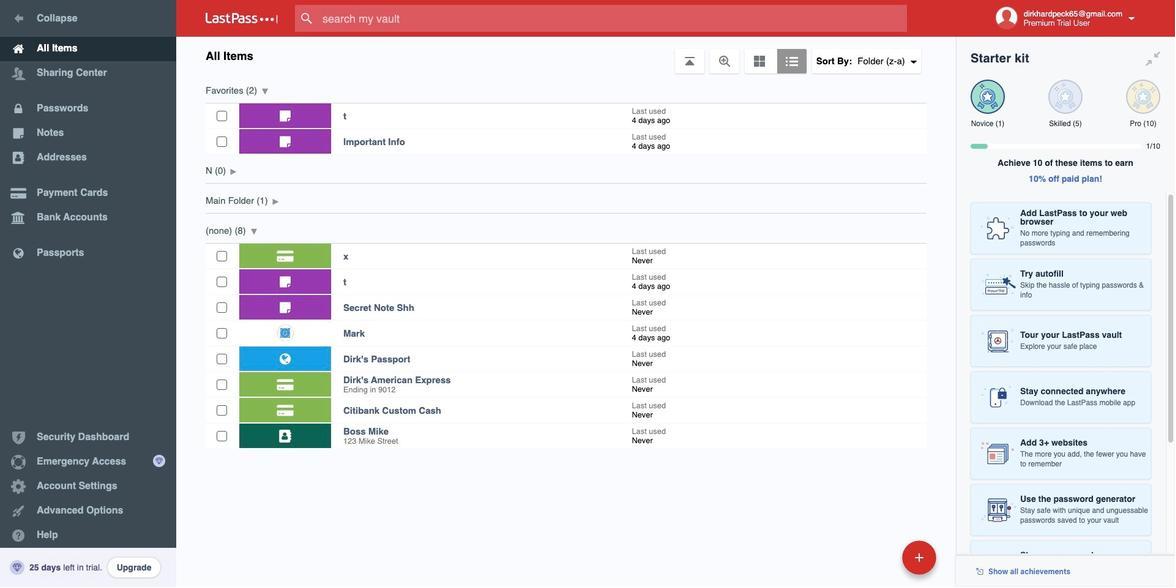 Task type: describe. For each thing, give the bounding box(es) containing it.
main navigation navigation
[[0, 0, 176, 587]]

search my vault text field
[[295, 5, 931, 32]]

new item navigation
[[818, 537, 944, 587]]

main content main content
[[176, 73, 956, 448]]



Task type: locate. For each thing, give the bounding box(es) containing it.
new item element
[[818, 540, 941, 575]]

Search search field
[[295, 5, 931, 32]]

vault options navigation
[[176, 37, 956, 73]]

lastpass image
[[206, 13, 278, 24]]



